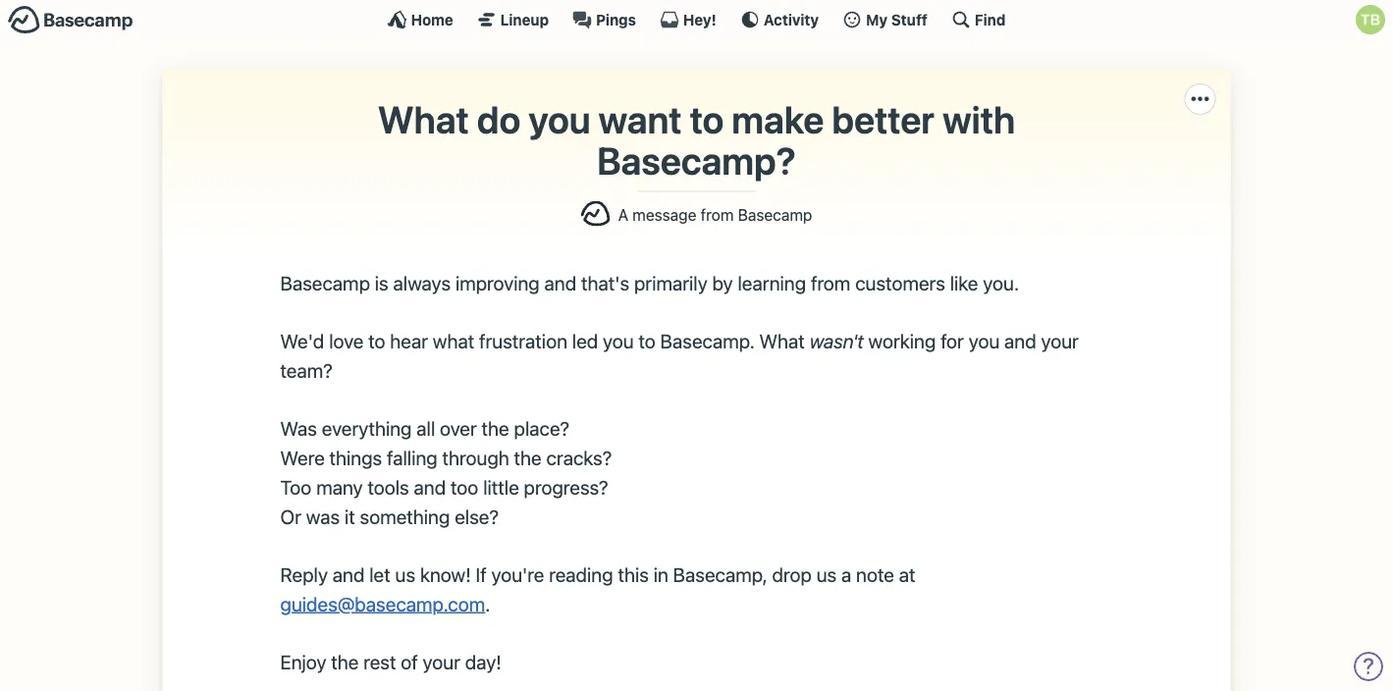 Task type: locate. For each thing, give the bounding box(es) containing it.
0 horizontal spatial us
[[395, 564, 416, 586]]

0 horizontal spatial basecamp
[[280, 272, 370, 294]]

from
[[701, 206, 734, 224], [811, 272, 851, 294]]

customers
[[856, 272, 946, 294]]

basecamp
[[738, 206, 813, 224], [280, 272, 370, 294]]

was
[[306, 505, 340, 528]]

a
[[842, 564, 852, 586]]

0 horizontal spatial your
[[423, 651, 461, 674]]

home
[[411, 11, 454, 28]]

home link
[[388, 10, 454, 29]]

and inside was everything all over the place? were things falling through the cracks? too many tools and too little progress? or was it something else?
[[414, 476, 446, 499]]

tim burton image
[[1357, 5, 1386, 34]]

cracks?
[[547, 447, 612, 469]]

0 vertical spatial basecamp
[[738, 206, 813, 224]]

you inside "working for you and your team?"
[[969, 330, 1000, 353]]

you.
[[984, 272, 1020, 294]]

working for you and your team?
[[280, 330, 1079, 382]]

the down place?
[[514, 447, 542, 469]]

we'd
[[280, 330, 324, 353]]

a message from basecamp
[[618, 206, 813, 224]]

drop
[[773, 564, 812, 586]]

your
[[1042, 330, 1079, 353], [423, 651, 461, 674]]

basecamp left is
[[280, 272, 370, 294]]

primarily
[[635, 272, 708, 294]]

us right let
[[395, 564, 416, 586]]

all
[[417, 418, 435, 440]]

to right want
[[690, 97, 724, 141]]

main element
[[0, 0, 1394, 38]]

1 horizontal spatial the
[[482, 418, 510, 440]]

by
[[713, 272, 733, 294]]

want
[[599, 97, 682, 141]]

guides@basecamp.com link
[[280, 593, 486, 615]]

too
[[451, 476, 479, 499]]

1 horizontal spatial basecamp
[[738, 206, 813, 224]]

and left let
[[333, 564, 365, 586]]

1 vertical spatial your
[[423, 651, 461, 674]]

learning
[[738, 272, 807, 294]]

to right love
[[369, 330, 386, 353]]

do
[[477, 97, 521, 141]]

what inside what do you want to make better with basecamp?
[[378, 97, 469, 141]]

to
[[690, 97, 724, 141], [369, 330, 386, 353], [639, 330, 656, 353]]

were
[[280, 447, 325, 469]]

us left the a
[[817, 564, 837, 586]]

or
[[280, 505, 302, 528]]

we'd love to hear what frustration led you to basecamp. what wasn't
[[280, 330, 864, 353]]

you
[[529, 97, 591, 141], [603, 330, 634, 353], [969, 330, 1000, 353]]

0 horizontal spatial the
[[331, 651, 359, 674]]

the left rest
[[331, 651, 359, 674]]

you right the for
[[969, 330, 1000, 353]]

with
[[943, 97, 1016, 141]]

you for what
[[529, 97, 591, 141]]

and inside "working for you and your team?"
[[1005, 330, 1037, 353]]

and
[[545, 272, 577, 294], [1005, 330, 1037, 353], [414, 476, 446, 499], [333, 564, 365, 586]]

what
[[433, 330, 475, 353]]

your inside "working for you and your team?"
[[1042, 330, 1079, 353]]

basecamp?
[[597, 138, 796, 182]]

1 horizontal spatial you
[[603, 330, 634, 353]]

the up through
[[482, 418, 510, 440]]

team?
[[280, 359, 333, 382]]

what left do
[[378, 97, 469, 141]]

0 horizontal spatial from
[[701, 206, 734, 224]]

basecamp,
[[673, 564, 768, 586]]

from up wasn't on the right of page
[[811, 272, 851, 294]]

reply and let us know! if you're reading this in basecamp, drop us a note at guides@basecamp.com .
[[280, 564, 916, 615]]

to inside what do you want to make better with basecamp?
[[690, 97, 724, 141]]

you right do
[[529, 97, 591, 141]]

what
[[378, 97, 469, 141], [760, 330, 805, 353]]

from right message
[[701, 206, 734, 224]]

if
[[476, 564, 487, 586]]

the
[[482, 418, 510, 440], [514, 447, 542, 469], [331, 651, 359, 674]]

1 vertical spatial from
[[811, 272, 851, 294]]

0 vertical spatial your
[[1042, 330, 1079, 353]]

improving
[[456, 272, 540, 294]]

1 vertical spatial the
[[514, 447, 542, 469]]

working
[[869, 330, 936, 353]]

1 vertical spatial what
[[760, 330, 805, 353]]

day!
[[465, 651, 502, 674]]

1 horizontal spatial to
[[639, 330, 656, 353]]

my
[[866, 11, 888, 28]]

1 horizontal spatial from
[[811, 272, 851, 294]]

like
[[951, 272, 979, 294]]

2 horizontal spatial to
[[690, 97, 724, 141]]

pings button
[[573, 10, 636, 29]]

and left that's
[[545, 272, 577, 294]]

activity link
[[741, 10, 819, 29]]

2 vertical spatial the
[[331, 651, 359, 674]]

us
[[395, 564, 416, 586], [817, 564, 837, 586]]

what do you want to make better with basecamp?
[[378, 97, 1016, 182]]

1 horizontal spatial your
[[1042, 330, 1079, 353]]

too
[[280, 476, 312, 499]]

2 horizontal spatial you
[[969, 330, 1000, 353]]

love
[[329, 330, 364, 353]]

0 vertical spatial the
[[482, 418, 510, 440]]

you inside what do you want to make better with basecamp?
[[529, 97, 591, 141]]

many
[[316, 476, 363, 499]]

1 horizontal spatial us
[[817, 564, 837, 586]]

let
[[370, 564, 391, 586]]

0 horizontal spatial you
[[529, 97, 591, 141]]

0 vertical spatial what
[[378, 97, 469, 141]]

1 us from the left
[[395, 564, 416, 586]]

lineup link
[[477, 10, 549, 29]]

reply
[[280, 564, 328, 586]]

and down falling
[[414, 476, 446, 499]]

0 horizontal spatial what
[[378, 97, 469, 141]]

little
[[483, 476, 519, 499]]

1 vertical spatial basecamp
[[280, 272, 370, 294]]

through
[[443, 447, 510, 469]]

and down you.
[[1005, 330, 1037, 353]]

you right led
[[603, 330, 634, 353]]

basecamp up learning
[[738, 206, 813, 224]]

everything
[[322, 418, 412, 440]]

my stuff
[[866, 11, 928, 28]]

something
[[360, 505, 450, 528]]

what left wasn't on the right of page
[[760, 330, 805, 353]]

to down 'basecamp is always improving and that's primarily by learning from customers like you.'
[[639, 330, 656, 353]]



Task type: describe. For each thing, give the bounding box(es) containing it.
led
[[573, 330, 598, 353]]

else?
[[455, 505, 499, 528]]

.
[[486, 593, 491, 615]]

reading
[[549, 564, 614, 586]]

find
[[975, 11, 1006, 28]]

my stuff button
[[843, 10, 928, 29]]

lineup
[[501, 11, 549, 28]]

enjoy the rest of your day!
[[280, 651, 502, 674]]

switch accounts image
[[8, 5, 134, 35]]

hey!
[[684, 11, 717, 28]]

in
[[654, 564, 669, 586]]

was
[[280, 418, 317, 440]]

always
[[393, 272, 451, 294]]

you for working
[[969, 330, 1000, 353]]

find button
[[952, 10, 1006, 29]]

activity
[[764, 11, 819, 28]]

progress?
[[524, 476, 609, 499]]

of
[[401, 651, 418, 674]]

1 horizontal spatial what
[[760, 330, 805, 353]]

frustration
[[479, 330, 568, 353]]

this
[[618, 564, 649, 586]]

that's
[[581, 272, 630, 294]]

was everything all over the place? were things falling through the cracks? too many tools and too little progress? or was it something else?
[[280, 418, 612, 528]]

things
[[330, 447, 382, 469]]

falling
[[387, 447, 438, 469]]

at
[[900, 564, 916, 586]]

rest
[[364, 651, 396, 674]]

guides@basecamp.com
[[280, 593, 486, 615]]

is
[[375, 272, 389, 294]]

tools
[[368, 476, 409, 499]]

it
[[345, 505, 355, 528]]

better
[[832, 97, 935, 141]]

hear
[[390, 330, 428, 353]]

over
[[440, 418, 477, 440]]

0 horizontal spatial to
[[369, 330, 386, 353]]

your for and
[[1042, 330, 1079, 353]]

place?
[[514, 418, 570, 440]]

pings
[[596, 11, 636, 28]]

note
[[857, 564, 895, 586]]

and inside reply and let us know! if you're reading this in basecamp, drop us a note at guides@basecamp.com .
[[333, 564, 365, 586]]

a
[[618, 206, 629, 224]]

your for of
[[423, 651, 461, 674]]

you're
[[492, 564, 545, 586]]

2 horizontal spatial the
[[514, 447, 542, 469]]

stuff
[[892, 11, 928, 28]]

2 us from the left
[[817, 564, 837, 586]]

enjoy
[[280, 651, 327, 674]]

basecamp.
[[661, 330, 755, 353]]

message
[[633, 206, 697, 224]]

know!
[[420, 564, 471, 586]]

hey! button
[[660, 10, 717, 29]]

for
[[941, 330, 965, 353]]

0 vertical spatial from
[[701, 206, 734, 224]]

wasn't
[[810, 330, 864, 353]]

make
[[732, 97, 824, 141]]

basecamp is always improving and that's primarily by learning from customers like you.
[[280, 272, 1020, 294]]



Task type: vqa. For each thing, say whether or not it's contained in the screenshot.
Hey! dropdown button
yes



